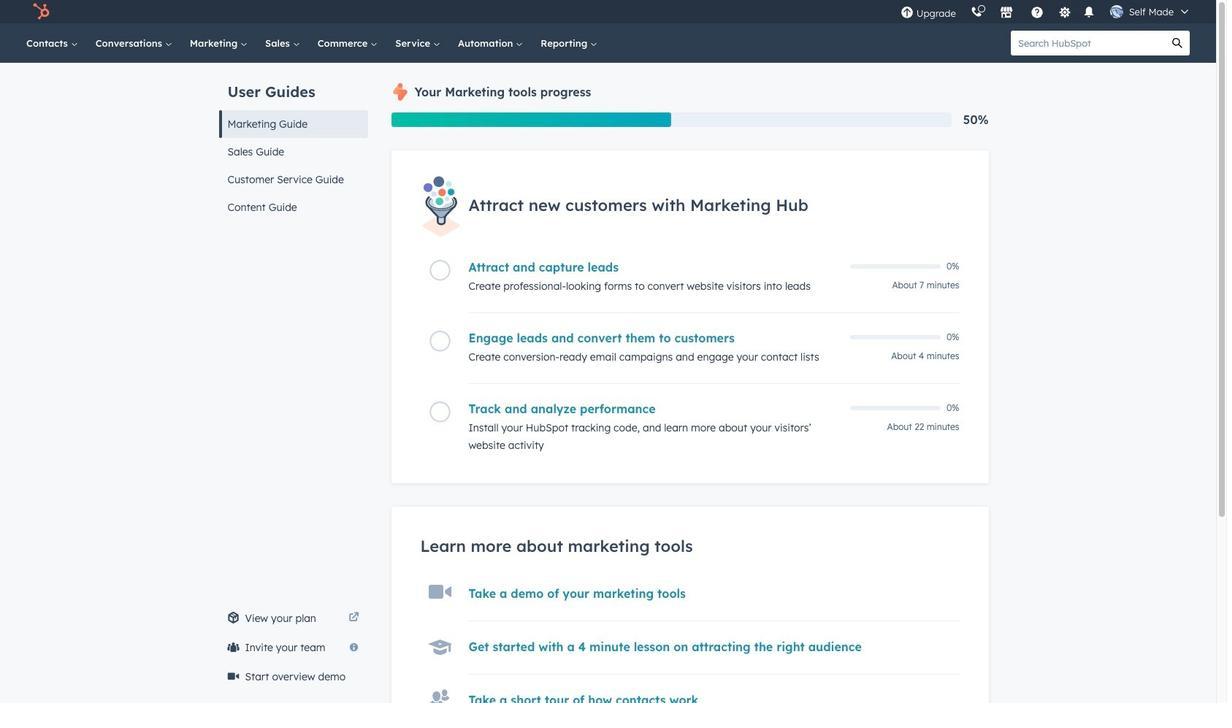 Task type: describe. For each thing, give the bounding box(es) containing it.
ruby anderson image
[[1110, 5, 1123, 18]]

user guides element
[[219, 63, 368, 221]]

link opens in a new window image
[[349, 610, 359, 628]]

marketplaces image
[[1000, 7, 1013, 20]]

Search HubSpot search field
[[1011, 31, 1165, 56]]



Task type: locate. For each thing, give the bounding box(es) containing it.
menu
[[893, 0, 1199, 23]]

progress bar
[[391, 113, 671, 127]]

link opens in a new window image
[[349, 613, 359, 624]]



Task type: vqa. For each thing, say whether or not it's contained in the screenshot.
progress bar
yes



